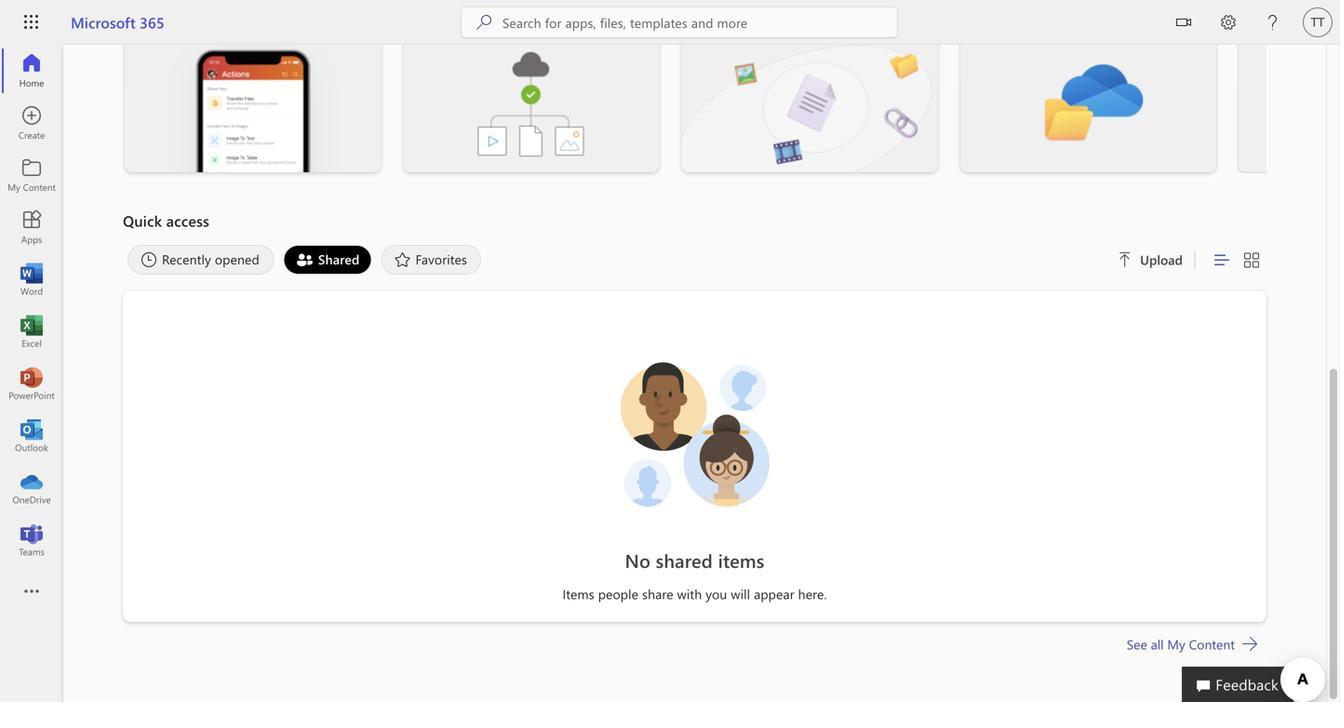 Task type: vqa. For each thing, say whether or not it's contained in the screenshot.
Attachments element
no



Task type: locate. For each thing, give the bounding box(es) containing it.
Search box. Suggestions appear as you type. search field
[[503, 7, 897, 37]]

here.
[[799, 585, 827, 602]]

word image
[[22, 270, 41, 289]]

save files to the cloud image
[[403, 34, 660, 172]]

all
[[1151, 635, 1164, 653]]

create image
[[22, 114, 41, 132]]

appear
[[754, 585, 795, 602]]

microsoft 365 banner
[[0, 0, 1341, 48]]

favorites element
[[381, 245, 481, 275]]


[[1118, 252, 1133, 267]]

my
[[1168, 635, 1186, 653]]

content
[[1190, 635, 1236, 653]]

None search field
[[462, 7, 897, 37]]

quick
[[123, 210, 162, 230]]

microsoft 365
[[71, 12, 165, 32]]

favorites tab
[[377, 245, 486, 275]]

tab list containing recently opened
[[123, 245, 1096, 275]]

tab list
[[123, 245, 1096, 275]]

you
[[706, 585, 728, 602]]

teams image
[[22, 531, 41, 549]]

favorites
[[416, 250, 467, 268]]

empty state icon image
[[611, 350, 779, 518]]

 button
[[1162, 0, 1207, 48]]

shared element
[[284, 245, 372, 275]]

no shared items status
[[409, 547, 981, 574]]

see
[[1127, 635, 1148, 653]]

navigation
[[0, 45, 63, 566]]

upload
[[1141, 251, 1183, 268]]

people
[[598, 585, 639, 602]]

recently opened element
[[128, 245, 274, 275]]



Task type: describe. For each thing, give the bounding box(es) containing it.
share a file image
[[682, 34, 938, 172]]

see all my content
[[1127, 635, 1236, 653]]


[[1177, 15, 1192, 30]]

items
[[718, 548, 765, 573]]

share
[[643, 585, 674, 602]]

tt
[[1312, 15, 1325, 29]]

view more apps image
[[22, 583, 41, 602]]

shared
[[656, 548, 713, 573]]

feedback button
[[1183, 667, 1294, 702]]

powerpoint image
[[22, 374, 41, 393]]

no
[[625, 548, 651, 573]]

onedrive image
[[22, 479, 41, 497]]

will
[[731, 585, 751, 602]]

quick access
[[123, 210, 210, 230]]

shared
[[318, 250, 360, 268]]

home image
[[22, 61, 41, 80]]

items people share with you will appear here. status
[[409, 585, 981, 603]]

apps image
[[22, 218, 41, 237]]

recently opened
[[162, 250, 260, 268]]

get started with onedrive image
[[961, 34, 1217, 172]]

items people share with you will appear here.
[[563, 585, 827, 602]]

tt button
[[1296, 0, 1341, 45]]

365
[[140, 12, 165, 32]]

recently
[[162, 250, 211, 268]]

none search field inside 'microsoft 365' banner
[[462, 7, 897, 37]]

no shared items
[[625, 548, 765, 573]]

opened
[[215, 250, 260, 268]]

excel image
[[22, 322, 41, 341]]

access
[[166, 210, 210, 230]]

microsoft
[[71, 12, 136, 32]]

outlook image
[[22, 426, 41, 445]]

items
[[563, 585, 595, 602]]

recently opened tab
[[123, 245, 279, 275]]


[[1243, 637, 1258, 652]]

 upload
[[1118, 251, 1183, 268]]

feedback
[[1216, 674, 1279, 694]]

get the microsoft 365 mobile app image
[[125, 34, 381, 172]]

with
[[677, 585, 702, 602]]

shared tab
[[279, 245, 377, 275]]

my content image
[[22, 166, 41, 184]]



